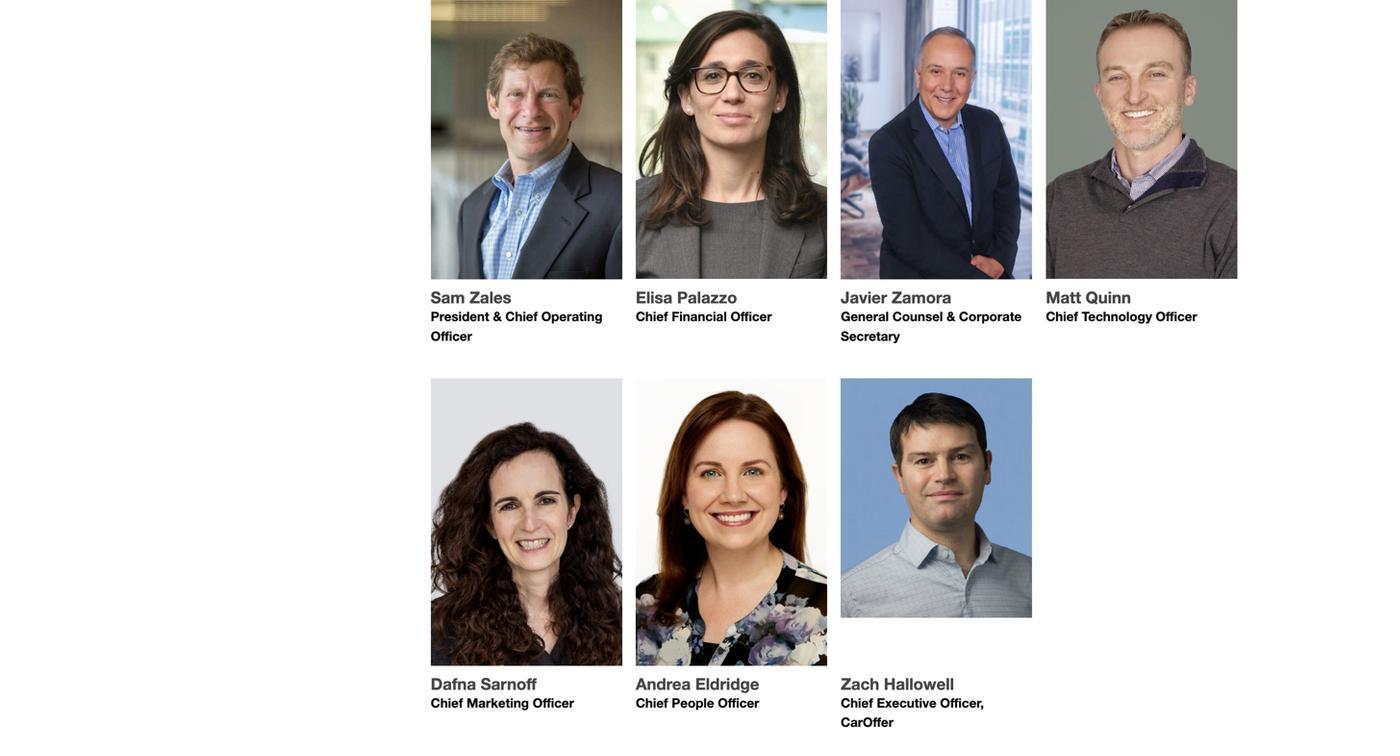 Task type: locate. For each thing, give the bounding box(es) containing it.
& inside sam zales president & chief operating officer
[[493, 309, 502, 324]]

chief inside sam zales president & chief operating officer
[[506, 309, 538, 324]]

chief
[[506, 309, 538, 324], [636, 309, 668, 324], [1046, 309, 1078, 324], [431, 696, 463, 711], [636, 696, 668, 711], [841, 696, 873, 711]]

& down zales
[[493, 309, 502, 324]]

chief down andrea
[[636, 696, 668, 711]]

andrea
[[636, 674, 691, 694]]

officer inside the andrea eldridge chief people officer
[[718, 696, 760, 711]]

chief inside elisa palazzo chief financial officer
[[636, 309, 668, 324]]

elisa
[[636, 288, 673, 307]]

secretary
[[841, 328, 900, 344]]

technology
[[1082, 309, 1152, 324]]

hallowell
[[884, 674, 954, 694]]

chief inside the andrea eldridge chief people officer
[[636, 696, 668, 711]]

officer inside matt quinn chief technology officer
[[1156, 309, 1198, 324]]

chief for dafna sarnoff
[[431, 696, 463, 711]]

officer down sarnoff
[[533, 696, 574, 711]]

& right the counsel
[[947, 309, 956, 324]]

matt
[[1046, 288, 1081, 307]]

caroffer
[[841, 715, 894, 730]]

chief down dafna
[[431, 696, 463, 711]]

officer inside elisa palazzo chief financial officer
[[731, 309, 772, 324]]

quinn
[[1086, 288, 1131, 307]]

officer right the technology
[[1156, 309, 1198, 324]]

1 & from the left
[[493, 309, 502, 324]]

chief down zales
[[506, 309, 538, 324]]

people
[[672, 696, 714, 711]]

officer down "eldridge"
[[718, 696, 760, 711]]

zach hallowell chief executive officer, caroffer
[[841, 674, 984, 730]]

&
[[493, 309, 502, 324], [947, 309, 956, 324]]

chief down elisa at top left
[[636, 309, 668, 324]]

chief for matt quinn
[[1046, 309, 1078, 324]]

2 & from the left
[[947, 309, 956, 324]]

officer down president
[[431, 328, 472, 344]]

chief inside zach hallowell chief executive officer, caroffer
[[841, 696, 873, 711]]

chief down matt
[[1046, 309, 1078, 324]]

executive
[[877, 696, 937, 711]]

officer down palazzo
[[731, 309, 772, 324]]

zales
[[470, 288, 512, 307]]

officer for elisa palazzo
[[731, 309, 772, 324]]

officer for dafna sarnoff
[[533, 696, 574, 711]]

officer
[[731, 309, 772, 324], [1156, 309, 1198, 324], [431, 328, 472, 344], [533, 696, 574, 711], [718, 696, 760, 711]]

1 horizontal spatial &
[[947, 309, 956, 324]]

0 horizontal spatial &
[[493, 309, 502, 324]]

chief inside matt quinn chief technology officer
[[1046, 309, 1078, 324]]

president
[[431, 309, 489, 324]]

chief down zach
[[841, 696, 873, 711]]

andrea eldridge chief people officer
[[636, 674, 764, 711]]

officer,
[[940, 696, 984, 711]]

chief inside dafna sarnoff chief marketing officer
[[431, 696, 463, 711]]

officer inside dafna sarnoff chief marketing officer
[[533, 696, 574, 711]]



Task type: describe. For each thing, give the bounding box(es) containing it.
eldridge
[[695, 674, 759, 694]]

chief for elisa palazzo
[[636, 309, 668, 324]]

sam zales president & chief operating officer
[[431, 288, 603, 344]]

elisa palazzo chief financial officer
[[636, 288, 772, 324]]

general
[[841, 309, 889, 324]]

operating
[[541, 309, 603, 324]]

matt quinn chief technology officer
[[1046, 288, 1198, 324]]

marketing
[[467, 696, 529, 711]]

officer for matt quinn
[[1156, 309, 1198, 324]]

counsel
[[893, 309, 943, 324]]

zach
[[841, 674, 880, 694]]

sarnoff
[[481, 674, 537, 694]]

officer inside sam zales president & chief operating officer
[[431, 328, 472, 344]]

dafna
[[431, 674, 476, 694]]

chief for zach hallowell
[[841, 696, 873, 711]]

officer for andrea eldridge
[[718, 696, 760, 711]]

corporate
[[959, 309, 1022, 324]]

sam
[[431, 288, 465, 307]]

javier zamora general counsel & corporate secretary
[[841, 288, 1022, 344]]

zamora
[[892, 288, 952, 307]]

palazzo
[[677, 288, 737, 307]]

dafna sarnoff chief marketing officer
[[431, 674, 574, 711]]

financial
[[672, 309, 727, 324]]

javier
[[841, 288, 887, 307]]

chief for andrea eldridge
[[636, 696, 668, 711]]

& inside javier zamora general counsel & corporate secretary
[[947, 309, 956, 324]]



Task type: vqa. For each thing, say whether or not it's contained in the screenshot.
Excellent
no



